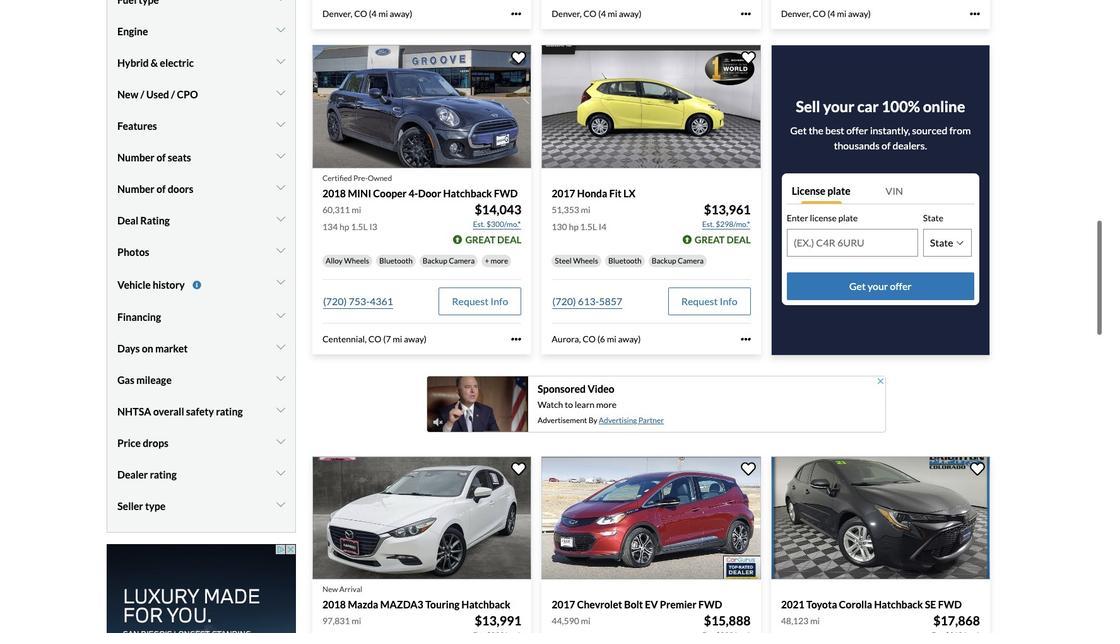 Task type: locate. For each thing, give the bounding box(es) containing it.
great for $13,961
[[695, 234, 725, 245]]

1 backup camera from the left
[[423, 256, 475, 266]]

1 horizontal spatial get
[[849, 280, 866, 292]]

deal rating
[[117, 215, 170, 227]]

great down est. $298/mo.* button
[[695, 234, 725, 245]]

1 deal from the left
[[497, 234, 521, 245]]

1 horizontal spatial est.
[[702, 220, 714, 229]]

2 request info button from the left
[[668, 288, 751, 316]]

1 request info from the left
[[452, 295, 508, 307]]

get inside button
[[849, 280, 866, 292]]

hp inside 60,311 mi 134 hp 1.5l i3
[[340, 221, 349, 232]]

1 horizontal spatial rating
[[216, 406, 243, 418]]

hatchback left se
[[874, 599, 923, 611]]

chevron down image inside price drops dropdown button
[[276, 437, 285, 447]]

1 horizontal spatial new
[[322, 585, 338, 594]]

44,590 mi
[[552, 616, 591, 627]]

get your offer button
[[787, 273, 974, 300]]

1 vertical spatial new
[[322, 585, 338, 594]]

7 chevron down image from the top
[[276, 246, 285, 256]]

613-
[[578, 295, 599, 307]]

2018 inside certified pre-owned 2018 mini cooper 4-door hatchback fwd
[[322, 187, 346, 199]]

1 horizontal spatial (720)
[[552, 295, 576, 307]]

of inside dropdown button
[[156, 183, 166, 195]]

4 chevron down image from the top
[[276, 342, 285, 352]]

hp right '134'
[[340, 221, 349, 232]]

1 horizontal spatial camera
[[678, 256, 704, 266]]

market
[[155, 343, 188, 355]]

chevron down image for photos
[[276, 246, 285, 256]]

2017 for 2017 chevrolet bolt ev premier fwd
[[552, 599, 575, 611]]

lx
[[624, 187, 636, 199]]

$17,868
[[933, 613, 980, 629]]

chevron down image inside seller type dropdown button
[[276, 500, 285, 510]]

of inside dropdown button
[[156, 152, 166, 164]]

of left doors on the top of the page
[[156, 183, 166, 195]]

great up the +
[[465, 234, 496, 245]]

info for (720) 753-4361
[[490, 295, 508, 307]]

0 horizontal spatial info
[[490, 295, 508, 307]]

est. down $14,043
[[473, 220, 485, 229]]

chevron down image inside gas mileage dropdown button
[[276, 374, 285, 384]]

2 horizontal spatial denver, co (4 mi away)
[[781, 8, 871, 19]]

request info button for (720) 753-4361
[[439, 288, 521, 316]]

chevron down image for days on market
[[276, 342, 285, 352]]

plate
[[827, 185, 851, 197], [838, 213, 858, 223]]

centennial,
[[322, 334, 367, 345]]

1 vertical spatial your
[[868, 280, 888, 292]]

0 horizontal spatial great deal
[[465, 234, 521, 245]]

wheels
[[344, 256, 369, 266], [573, 256, 598, 266]]

2017 up 51,353
[[552, 187, 575, 199]]

chevron down image
[[276, 25, 285, 35], [276, 120, 285, 130], [276, 277, 285, 287], [276, 342, 285, 352], [276, 374, 285, 384], [276, 405, 285, 415], [276, 468, 285, 478]]

cooper
[[373, 187, 407, 199]]

1 request info button from the left
[[439, 288, 521, 316]]

2 denver, co (4 mi away) from the left
[[552, 8, 642, 19]]

1 wheels from the left
[[344, 256, 369, 266]]

2 horizontal spatial fwd
[[938, 599, 962, 611]]

bluetooth for alloy wheels
[[379, 256, 413, 266]]

of left the seats
[[156, 152, 166, 164]]

3 (4 from the left
[[828, 8, 835, 19]]

1 chevron down image from the top
[[276, 0, 285, 3]]

134
[[322, 221, 338, 232]]

i4
[[599, 221, 607, 232]]

1 horizontal spatial denver,
[[552, 8, 582, 19]]

days
[[117, 343, 140, 355]]

(720) for (720) 613-5857
[[552, 295, 576, 307]]

chevron down image inside engine dropdown button
[[276, 25, 285, 35]]

request for 5857
[[681, 295, 718, 307]]

0 horizontal spatial bluetooth
[[379, 256, 413, 266]]

1.5l inside the 51,353 mi 130 hp 1.5l i4
[[580, 221, 597, 232]]

6 chevron down image from the top
[[276, 214, 285, 224]]

$15,888
[[704, 613, 751, 629]]

deal
[[497, 234, 521, 245], [727, 234, 751, 245]]

est. inside $14,043 est. $300/mo.*
[[473, 220, 485, 229]]

2 camera from the left
[[678, 256, 704, 266]]

1 1.5l from the left
[[351, 221, 368, 232]]

0 horizontal spatial request info button
[[439, 288, 521, 316]]

2 est. from the left
[[702, 220, 714, 229]]

1 vertical spatial 2018
[[322, 599, 346, 611]]

fwd up $14,043
[[494, 187, 518, 199]]

backup camera left the +
[[423, 256, 475, 266]]

0 horizontal spatial your
[[823, 97, 854, 116]]

new left arrival
[[322, 585, 338, 594]]

0 horizontal spatial est.
[[473, 220, 485, 229]]

new left used
[[117, 89, 138, 101]]

wheels right steel
[[573, 256, 598, 266]]

1 horizontal spatial backup camera
[[652, 256, 704, 266]]

(720) left 613-
[[552, 295, 576, 307]]

camera left the +
[[449, 256, 475, 266]]

0 horizontal spatial 1.5l
[[351, 221, 368, 232]]

1 vertical spatial 2017
[[552, 599, 575, 611]]

0 vertical spatial get
[[790, 124, 807, 136]]

5 chevron down image from the top
[[276, 374, 285, 384]]

1 horizontal spatial request
[[681, 295, 718, 307]]

0 vertical spatial number
[[117, 152, 155, 164]]

$300/mo.*
[[487, 220, 521, 229]]

0 horizontal spatial wheels
[[344, 256, 369, 266]]

2 deal from the left
[[727, 234, 751, 245]]

0 horizontal spatial hp
[[340, 221, 349, 232]]

sell
[[796, 97, 820, 116]]

3 chevron down image from the top
[[276, 277, 285, 287]]

1 number from the top
[[117, 152, 155, 164]]

2 2017 from the top
[[552, 599, 575, 611]]

0 horizontal spatial advertisement element
[[107, 545, 296, 634]]

(4
[[369, 8, 377, 19], [598, 8, 606, 19], [828, 8, 835, 19]]

2 backup camera from the left
[[652, 256, 704, 266]]

new / used / cpo button
[[117, 79, 285, 111]]

new inside new arrival 2018 mazda mazda3 touring hatchback
[[322, 585, 338, 594]]

/
[[140, 89, 144, 101], [171, 89, 175, 101]]

1 horizontal spatial wheels
[[573, 256, 598, 266]]

Enter license plate field
[[787, 230, 917, 256]]

chevron down image inside the "features" dropdown button
[[276, 120, 285, 130]]

backup for steel wheels
[[652, 256, 676, 266]]

2 horizontal spatial (4
[[828, 8, 835, 19]]

hybrid & electric button
[[117, 48, 285, 79]]

0 vertical spatial new
[[117, 89, 138, 101]]

0 horizontal spatial get
[[790, 124, 807, 136]]

1 / from the left
[[140, 89, 144, 101]]

0 horizontal spatial denver,
[[322, 8, 352, 19]]

1 vertical spatial offer
[[890, 280, 912, 292]]

vehicle
[[117, 279, 151, 291]]

1 horizontal spatial deal
[[727, 234, 751, 245]]

hatchback up $13,991
[[462, 599, 510, 611]]

hp inside the 51,353 mi 130 hp 1.5l i4
[[569, 221, 579, 232]]

0 horizontal spatial denver, co (4 mi away)
[[322, 8, 412, 19]]

+ more
[[485, 256, 508, 266]]

2 chevron down image from the top
[[276, 56, 285, 67]]

backup camera down est. $298/mo.* button
[[652, 256, 704, 266]]

1 bluetooth from the left
[[379, 256, 413, 266]]

0 horizontal spatial camera
[[449, 256, 475, 266]]

new arrival 2018 mazda mazda3 touring hatchback
[[322, 585, 510, 611]]

wheels for alloy wheels
[[344, 256, 369, 266]]

1 vertical spatial get
[[849, 280, 866, 292]]

1.5l left i3
[[351, 221, 368, 232]]

1 denver, from the left
[[322, 8, 352, 19]]

2018 up 97,831
[[322, 599, 346, 611]]

4361
[[370, 295, 393, 307]]

2 bluetooth from the left
[[608, 256, 642, 266]]

chevron down image inside deal rating dropdown button
[[276, 214, 285, 224]]

electric
[[160, 57, 194, 69]]

offer
[[846, 124, 868, 136], [890, 280, 912, 292]]

type
[[145, 500, 166, 512]]

online
[[923, 97, 965, 116]]

number up deal rating
[[117, 183, 155, 195]]

rating
[[140, 215, 170, 227]]

2017 chevrolet bolt ev premier fwd
[[552, 599, 722, 611]]

0 horizontal spatial fwd
[[494, 187, 518, 199]]

mi
[[378, 8, 388, 19], [608, 8, 617, 19], [837, 8, 847, 19], [352, 204, 361, 215], [581, 204, 591, 215], [393, 334, 402, 345], [607, 334, 616, 345], [352, 616, 361, 627], [581, 616, 591, 627], [810, 616, 820, 627]]

1.5l left i4 in the top right of the page
[[580, 221, 597, 232]]

hatchback up $14,043
[[443, 187, 492, 199]]

1 horizontal spatial offer
[[890, 280, 912, 292]]

nhtsa
[[117, 406, 151, 418]]

wheels right alloy
[[344, 256, 369, 266]]

0 horizontal spatial deal
[[497, 234, 521, 245]]

0 horizontal spatial great
[[465, 234, 496, 245]]

features button
[[117, 111, 285, 142]]

(720) left 753-
[[323, 295, 347, 307]]

1 horizontal spatial info
[[720, 295, 738, 307]]

/ left used
[[140, 89, 144, 101]]

9 chevron down image from the top
[[276, 437, 285, 447]]

1 horizontal spatial backup
[[652, 256, 676, 266]]

0 vertical spatial your
[[823, 97, 854, 116]]

2 request info from the left
[[681, 295, 738, 307]]

0 horizontal spatial backup
[[423, 256, 447, 266]]

1 horizontal spatial your
[[868, 280, 888, 292]]

1 horizontal spatial bluetooth
[[608, 256, 642, 266]]

1 request from the left
[[452, 295, 489, 307]]

1 (720) from the left
[[323, 295, 347, 307]]

steel
[[555, 256, 572, 266]]

2 request from the left
[[681, 295, 718, 307]]

1 chevron down image from the top
[[276, 25, 285, 35]]

new for new arrival 2018 mazda mazda3 touring hatchback
[[322, 585, 338, 594]]

number inside dropdown button
[[117, 183, 155, 195]]

1 great deal from the left
[[465, 234, 521, 245]]

0 vertical spatial plate
[[827, 185, 851, 197]]

new inside dropdown button
[[117, 89, 138, 101]]

(720)
[[323, 295, 347, 307], [552, 295, 576, 307]]

2017 up 44,590
[[552, 599, 575, 611]]

1 horizontal spatial fwd
[[698, 599, 722, 611]]

aurora,
[[552, 334, 581, 345]]

your up best
[[823, 97, 854, 116]]

2 horizontal spatial denver,
[[781, 8, 811, 19]]

dealer rating button
[[117, 459, 285, 491]]

deal down the $300/mo.*
[[497, 234, 521, 245]]

1 great from the left
[[465, 234, 496, 245]]

est. down $13,961
[[702, 220, 714, 229]]

0 vertical spatial 2018
[[322, 187, 346, 199]]

deal for $13,961
[[727, 234, 751, 245]]

plate right license
[[838, 213, 858, 223]]

6 chevron down image from the top
[[276, 405, 285, 415]]

1 2018 from the top
[[322, 187, 346, 199]]

gas mileage button
[[117, 365, 285, 396]]

+
[[485, 256, 489, 266]]

chevron down image inside the number of doors dropdown button
[[276, 183, 285, 193]]

0 horizontal spatial (4
[[369, 8, 377, 19]]

2 denver, from the left
[[552, 8, 582, 19]]

2 info from the left
[[720, 295, 738, 307]]

co
[[354, 8, 367, 19], [583, 8, 597, 19], [813, 8, 826, 19], [368, 334, 382, 345], [583, 334, 596, 345]]

backup
[[423, 256, 447, 266], [652, 256, 676, 266]]

great deal down est. $298/mo.* button
[[695, 234, 751, 245]]

your
[[823, 97, 854, 116], [868, 280, 888, 292]]

deal
[[117, 215, 138, 227]]

1.5l for $14,043
[[351, 221, 368, 232]]

$13,961
[[704, 202, 751, 217]]

your inside button
[[868, 280, 888, 292]]

number inside dropdown button
[[117, 152, 155, 164]]

/ left cpo
[[171, 89, 175, 101]]

chevron down image inside financing dropdown button
[[276, 310, 285, 321]]

0 horizontal spatial request
[[452, 295, 489, 307]]

plate inside tab
[[827, 185, 851, 197]]

chevron down image inside dealer rating dropdown button
[[276, 468, 285, 478]]

est. for $13,961
[[702, 220, 714, 229]]

hp
[[340, 221, 349, 232], [569, 221, 579, 232]]

nhtsa overall safety rating
[[117, 406, 243, 418]]

1 info from the left
[[490, 295, 508, 307]]

seller type button
[[117, 491, 285, 522]]

request info for 4361
[[452, 295, 508, 307]]

backup camera for steel wheels
[[652, 256, 704, 266]]

1 horizontal spatial hp
[[569, 221, 579, 232]]

great for $14,043
[[465, 234, 496, 245]]

offer inside get the best offer instantly, sourced from thousands of dealers.
[[846, 124, 868, 136]]

2 hp from the left
[[569, 221, 579, 232]]

centennial, co (7 mi away)
[[322, 334, 427, 345]]

chevron down image for dealer rating
[[276, 468, 285, 478]]

60,311 mi 134 hp 1.5l i3
[[322, 204, 377, 232]]

1 camera from the left
[[449, 256, 475, 266]]

chevron down image for deal rating
[[276, 214, 285, 224]]

44,590
[[552, 616, 579, 627]]

2 number from the top
[[117, 183, 155, 195]]

chevron down image inside hybrid & electric dropdown button
[[276, 56, 285, 67]]

get inside get the best offer instantly, sourced from thousands of dealers.
[[790, 124, 807, 136]]

1 horizontal spatial 1.5l
[[580, 221, 597, 232]]

ellipsis h image
[[511, 9, 521, 19], [741, 9, 751, 19], [970, 9, 980, 19], [741, 334, 751, 345]]

enter license plate
[[787, 213, 858, 223]]

2 chevron down image from the top
[[276, 120, 285, 130]]

black 2021 toyota corolla hatchback se fwd hatchback front-wheel drive continuously variable transmission image
[[771, 457, 990, 580]]

rating right "safety"
[[216, 406, 243, 418]]

deal down the $298/mo.*
[[727, 234, 751, 245]]

rating
[[216, 406, 243, 418], [150, 469, 177, 481]]

5857
[[599, 295, 622, 307]]

0 horizontal spatial offer
[[846, 124, 868, 136]]

1 hp from the left
[[340, 221, 349, 232]]

2 1.5l from the left
[[580, 221, 597, 232]]

5 chevron down image from the top
[[276, 183, 285, 193]]

hp right 130
[[569, 221, 579, 232]]

overall
[[153, 406, 184, 418]]

gas
[[117, 374, 134, 386]]

10 chevron down image from the top
[[276, 500, 285, 510]]

2018 inside new arrival 2018 mazda mazda3 touring hatchback
[[322, 599, 346, 611]]

arrival
[[339, 585, 362, 594]]

48,123 mi
[[781, 616, 820, 627]]

1.5l inside 60,311 mi 134 hp 1.5l i3
[[351, 221, 368, 232]]

chevron down image inside "number of seats" dropdown button
[[276, 151, 285, 161]]

1 horizontal spatial (4
[[598, 8, 606, 19]]

1 horizontal spatial denver, co (4 mi away)
[[552, 8, 642, 19]]

hybrid & electric
[[117, 57, 194, 69]]

1 horizontal spatial /
[[171, 89, 175, 101]]

0 vertical spatial offer
[[846, 124, 868, 136]]

4 chevron down image from the top
[[276, 151, 285, 161]]

fwd for 2017
[[698, 599, 722, 611]]

great deal down est. $300/mo.* "button"
[[465, 234, 521, 245]]

chevron down image inside photos dropdown button
[[276, 246, 285, 256]]

photos
[[117, 246, 149, 258]]

request info
[[452, 295, 508, 307], [681, 295, 738, 307]]

chevrolet
[[577, 599, 622, 611]]

get down enter license plate field
[[849, 280, 866, 292]]

of down instantly,
[[882, 140, 891, 152]]

info for (720) 613-5857
[[720, 295, 738, 307]]

2 backup from the left
[[652, 256, 676, 266]]

chevron down image
[[276, 0, 285, 3], [276, 56, 285, 67], [276, 88, 285, 98], [276, 151, 285, 161], [276, 183, 285, 193], [276, 214, 285, 224], [276, 246, 285, 256], [276, 310, 285, 321], [276, 437, 285, 447], [276, 500, 285, 510]]

fwd up $17,868
[[938, 599, 962, 611]]

2 great deal from the left
[[695, 234, 751, 245]]

0 vertical spatial 2017
[[552, 187, 575, 199]]

chevron down image inside new / used / cpo dropdown button
[[276, 88, 285, 98]]

fwd up $15,888
[[698, 599, 722, 611]]

2 2018 from the top
[[322, 599, 346, 611]]

chevron down image for price drops
[[276, 437, 285, 447]]

ellipsis h image
[[511, 334, 521, 345]]

1.5l for $13,961
[[580, 221, 597, 232]]

2018 down certified
[[322, 187, 346, 199]]

1 horizontal spatial advertisement element
[[427, 376, 886, 433]]

hatchback
[[443, 187, 492, 199], [462, 599, 510, 611], [874, 599, 923, 611]]

hp for $14,043
[[340, 221, 349, 232]]

rating right the dealer in the left bottom of the page
[[150, 469, 177, 481]]

chevron down image for features
[[276, 120, 285, 130]]

tab list
[[787, 179, 974, 204]]

est. inside $13,961 est. $298/mo.*
[[702, 220, 714, 229]]

2 (720) from the left
[[552, 295, 576, 307]]

chevron down image inside nhtsa overall safety rating dropdown button
[[276, 405, 285, 415]]

2021
[[781, 599, 805, 611]]

camera for alloy wheels
[[449, 256, 475, 266]]

chevron down image inside "days on market" dropdown button
[[276, 342, 285, 352]]

3 chevron down image from the top
[[276, 88, 285, 98]]

0 horizontal spatial backup camera
[[423, 256, 475, 266]]

get left the
[[790, 124, 807, 136]]

1 est. from the left
[[473, 220, 485, 229]]

1 2017 from the top
[[552, 187, 575, 199]]

number down features
[[117, 152, 155, 164]]

7 chevron down image from the top
[[276, 468, 285, 478]]

your down enter license plate field
[[868, 280, 888, 292]]

1 horizontal spatial great
[[695, 234, 725, 245]]

from
[[949, 124, 971, 136]]

0 horizontal spatial /
[[140, 89, 144, 101]]

0 horizontal spatial rating
[[150, 469, 177, 481]]

2 wheels from the left
[[573, 256, 598, 266]]

753-
[[349, 295, 370, 307]]

bluetooth up 5857
[[608, 256, 642, 266]]

0 horizontal spatial (720)
[[323, 295, 347, 307]]

camera down est. $298/mo.* button
[[678, 256, 704, 266]]

0 horizontal spatial request info
[[452, 295, 508, 307]]

1 horizontal spatial request info button
[[668, 288, 751, 316]]

mini
[[348, 187, 371, 199]]

of for doors
[[156, 183, 166, 195]]

1 horizontal spatial great deal
[[695, 234, 751, 245]]

0 horizontal spatial new
[[117, 89, 138, 101]]

plate right license at the top of the page
[[827, 185, 851, 197]]

2 great from the left
[[695, 234, 725, 245]]

1 backup from the left
[[423, 256, 447, 266]]

1 vertical spatial number
[[117, 183, 155, 195]]

bluetooth up 4361 on the left top of the page
[[379, 256, 413, 266]]

advertisement element
[[427, 376, 886, 433], [107, 545, 296, 634]]

thousands
[[834, 140, 880, 152]]

1 horizontal spatial request info
[[681, 295, 738, 307]]

financing
[[117, 311, 161, 323]]

number
[[117, 152, 155, 164], [117, 183, 155, 195]]

8 chevron down image from the top
[[276, 310, 285, 321]]



Task type: vqa. For each thing, say whether or not it's contained in the screenshot.
the rightmost 'Interior'
no



Task type: describe. For each thing, give the bounding box(es) containing it.
$298/mo.*
[[716, 220, 750, 229]]

vehicle history button
[[117, 268, 285, 302]]

certified pre-owned 2018 mini cooper 4-door hatchback fwd
[[322, 173, 518, 199]]

1 (4 from the left
[[369, 8, 377, 19]]

view more image
[[192, 281, 201, 289]]

car
[[857, 97, 879, 116]]

chevron down image for financing
[[276, 310, 285, 321]]

license plate tab
[[787, 179, 881, 204]]

2017 for 2017 honda fit lx
[[552, 187, 575, 199]]

est. $300/mo.* button
[[472, 218, 521, 231]]

camera for steel wheels
[[678, 256, 704, 266]]

2021 toyota corolla hatchback se fwd
[[781, 599, 962, 611]]

corolla
[[839, 599, 872, 611]]

get for get the best offer instantly, sourced from thousands of dealers.
[[790, 124, 807, 136]]

1 denver, co (4 mi away) from the left
[[322, 8, 412, 19]]

chevron down image for number of seats
[[276, 151, 285, 161]]

3 denver, co (4 mi away) from the left
[[781, 8, 871, 19]]

(720) for (720) 753-4361
[[323, 295, 347, 307]]

alloy
[[326, 256, 343, 266]]

snowflake white pearl mica 2018 mazda mazda3 touring hatchback hatchback front-wheel drive automatic image
[[312, 457, 532, 580]]

days on market button
[[117, 333, 285, 365]]

3 denver, from the left
[[781, 8, 811, 19]]

4-
[[409, 187, 418, 199]]

honda
[[577, 187, 607, 199]]

hatchback inside certified pre-owned 2018 mini cooper 4-door hatchback fwd
[[443, 187, 492, 199]]

seats
[[168, 152, 191, 164]]

bolt
[[624, 599, 643, 611]]

gas mileage
[[117, 374, 172, 386]]

number for number of doors
[[117, 183, 155, 195]]

cpo
[[177, 89, 198, 101]]

2 / from the left
[[171, 89, 175, 101]]

on
[[142, 343, 153, 355]]

100%
[[882, 97, 920, 116]]

chevron down image inside vehicle history dropdown button
[[276, 277, 285, 287]]

(720) 753-4361
[[323, 295, 393, 307]]

deal rating button
[[117, 205, 285, 237]]

97,831 mi
[[322, 616, 361, 627]]

your for car
[[823, 97, 854, 116]]

midnight black metallic 2018 mini cooper 4-door hatchback fwd hatchback front-wheel drive 6-speed automatic image
[[312, 45, 532, 168]]

backup for alloy wheels
[[423, 256, 447, 266]]

1 vertical spatial rating
[[150, 469, 177, 481]]

fwd for 2021
[[938, 599, 962, 611]]

toyota
[[806, 599, 837, 611]]

0 vertical spatial advertisement element
[[427, 376, 886, 433]]

mazda
[[348, 599, 378, 611]]

deal for $14,043
[[497, 234, 521, 245]]

new / used / cpo
[[117, 89, 198, 101]]

number of doors
[[117, 183, 193, 195]]

fwd inside certified pre-owned 2018 mini cooper 4-door hatchback fwd
[[494, 187, 518, 199]]

days on market
[[117, 343, 188, 355]]

backup camera for alloy wheels
[[423, 256, 475, 266]]

dealer
[[117, 469, 148, 481]]

chevron down image for nhtsa overall safety rating
[[276, 405, 285, 415]]

request info for 5857
[[681, 295, 738, 307]]

tab list containing license plate
[[787, 179, 974, 204]]

seller
[[117, 500, 143, 512]]

offer inside get your offer button
[[890, 280, 912, 292]]

of for seats
[[156, 152, 166, 164]]

drops
[[143, 437, 168, 449]]

hybrid
[[117, 57, 149, 69]]

doors
[[168, 183, 193, 195]]

ev
[[645, 599, 658, 611]]

(720) 613-5857 button
[[552, 288, 623, 316]]

est. for $14,043
[[473, 220, 485, 229]]

97,831
[[322, 616, 350, 627]]

steel wheels
[[555, 256, 598, 266]]

new for new / used / cpo
[[117, 89, 138, 101]]

dealer rating
[[117, 469, 177, 481]]

owned
[[368, 173, 392, 183]]

touring
[[425, 599, 460, 611]]

1 vertical spatial advertisement element
[[107, 545, 296, 634]]

mazda3
[[380, 599, 423, 611]]

number of doors button
[[117, 174, 285, 205]]

chevron down image for number of doors
[[276, 183, 285, 193]]

2 (4 from the left
[[598, 8, 606, 19]]

chevron down image for hybrid & electric
[[276, 56, 285, 67]]

number of seats button
[[117, 142, 285, 174]]

nhtsa overall safety rating button
[[117, 396, 285, 428]]

mi inside the 51,353 mi 130 hp 1.5l i4
[[581, 204, 591, 215]]

est. $298/mo.* button
[[702, 218, 751, 231]]

instantly,
[[870, 124, 910, 136]]

number for number of seats
[[117, 152, 155, 164]]

chevron down image for new / used / cpo
[[276, 88, 285, 98]]

se
[[925, 599, 936, 611]]

certified
[[322, 173, 352, 183]]

mi inside 60,311 mi 134 hp 1.5l i3
[[352, 204, 361, 215]]

great deal for $13,961
[[695, 234, 751, 245]]

door
[[418, 187, 441, 199]]

$13,991
[[475, 613, 521, 629]]

chevron down image for seller type
[[276, 500, 285, 510]]

state
[[923, 213, 944, 223]]

i3
[[369, 221, 377, 232]]

dealers.
[[893, 140, 927, 152]]

request info button for (720) 613-5857
[[668, 288, 751, 316]]

request for 4361
[[452, 295, 489, 307]]

great deal for $14,043
[[465, 234, 521, 245]]

best
[[825, 124, 844, 136]]

photos button
[[117, 237, 285, 268]]

vehicle history
[[117, 279, 185, 291]]

price drops button
[[117, 428, 285, 459]]

0 vertical spatial rating
[[216, 406, 243, 418]]

more
[[491, 256, 508, 266]]

alloy wheels
[[326, 256, 369, 266]]

get for get your offer
[[849, 280, 866, 292]]

license
[[792, 185, 826, 197]]

chevron down image for gas mileage
[[276, 374, 285, 384]]

features
[[117, 120, 157, 132]]

the
[[809, 124, 823, 136]]

used
[[146, 89, 169, 101]]

mileage
[[136, 374, 172, 386]]

engine button
[[117, 16, 285, 48]]

&
[[151, 57, 158, 69]]

wheels for steel wheels
[[573, 256, 598, 266]]

get your offer
[[849, 280, 912, 292]]

price drops
[[117, 437, 168, 449]]

yellow 2017 honda fit lx hatchback front-wheel drive continuously variable transmission image
[[542, 45, 761, 168]]

vin tab
[[881, 179, 974, 204]]

of inside get the best offer instantly, sourced from thousands of dealers.
[[882, 140, 891, 152]]

bluetooth for steel wheels
[[608, 256, 642, 266]]

chevron down image for engine
[[276, 25, 285, 35]]

1 vertical spatial plate
[[838, 213, 858, 223]]

(720) 753-4361 button
[[322, 288, 394, 316]]

48,123
[[781, 616, 809, 627]]

cajun red tintcoat 2017 chevrolet bolt ev premier fwd hatchback front-wheel drive 1-speed automatic image
[[542, 457, 761, 580]]

hatchback inside new arrival 2018 mazda mazda3 touring hatchback
[[462, 599, 510, 611]]

history
[[153, 279, 185, 291]]

hp for $13,961
[[569, 221, 579, 232]]

your for offer
[[868, 280, 888, 292]]

60,311
[[322, 204, 350, 215]]

51,353 mi 130 hp 1.5l i4
[[552, 204, 607, 232]]



